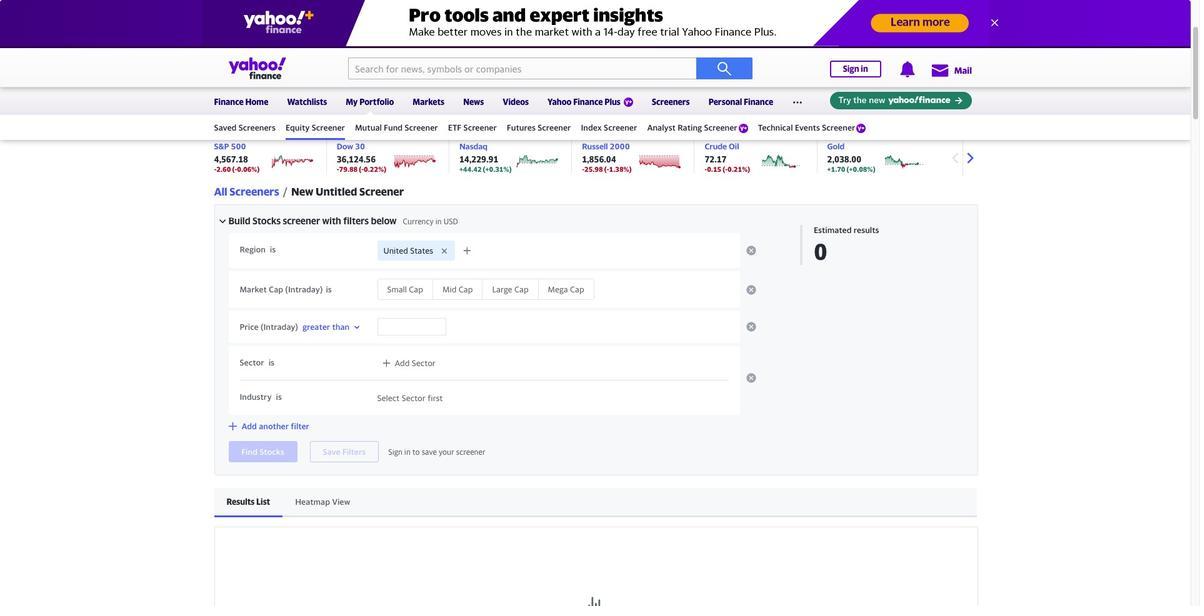 Task type: locate. For each thing, give the bounding box(es) containing it.
(+0.31%)
[[483, 165, 512, 173]]

dow 30 link
[[337, 141, 365, 151]]

1 vertical spatial screeners
[[239, 123, 276, 133]]

in left usd
[[436, 217, 442, 226]]

0 vertical spatial mail
[[68, 36, 84, 46]]

screener results element
[[202, 488, 989, 606]]

s&p 500 4,567.18 -2.60 (-0.06%)
[[214, 141, 260, 173]]

search image
[[717, 61, 732, 76]]

news link left finance link
[[104, 36, 124, 46]]

-
[[214, 165, 217, 173], [337, 165, 339, 173], [582, 165, 585, 173], [705, 165, 707, 173]]

- down 72.17
[[705, 165, 707, 173]]

(- for 4,567.18
[[232, 165, 237, 173]]

mobile
[[354, 36, 379, 46]]

0 horizontal spatial add
[[242, 421, 257, 431]]

3 cap from the left
[[459, 284, 473, 294]]

add up the select sector first
[[395, 358, 410, 368]]

cap right "mid"
[[459, 284, 473, 294]]

tab list containing results list
[[214, 488, 977, 518]]

2 (- from the left
[[359, 165, 364, 173]]

is right industry
[[276, 392, 282, 402]]

screener
[[283, 215, 320, 226], [456, 448, 485, 457]]

add left another
[[242, 421, 257, 431]]

1 - from the left
[[214, 165, 217, 173]]

- inside s&p 500 4,567.18 -2.60 (-0.06%)
[[214, 165, 217, 173]]

(- inside the russell 2000 1,856.04 -25.98 (-1.38%)
[[604, 165, 609, 173]]

filters
[[343, 215, 369, 226]]

1 vertical spatial in
[[436, 217, 442, 226]]

1 horizontal spatial yahoo finance premium logo image
[[857, 124, 866, 133]]

add
[[395, 358, 410, 368], [242, 421, 257, 431]]

cap for small
[[409, 284, 423, 294]]

tab list
[[214, 488, 977, 518]]

my portfolio link
[[346, 89, 394, 115]]

mail link
[[68, 36, 84, 46], [931, 59, 972, 81]]

0 vertical spatial screener
[[283, 215, 320, 226]]

sign
[[843, 64, 859, 74], [388, 448, 402, 457]]

4 (- from the left
[[723, 165, 728, 173]]

2 - from the left
[[337, 165, 339, 173]]

1 horizontal spatial mail
[[954, 65, 972, 76]]

1 vertical spatial mail link
[[931, 59, 972, 81]]

4 cap from the left
[[514, 284, 529, 294]]

nasdaq
[[459, 141, 488, 151]]

my
[[346, 97, 358, 107]]

cap for large
[[514, 284, 529, 294]]

(intraday) up "greater"
[[285, 284, 323, 294]]

with
[[322, 215, 341, 226]]

- inside the crude oil 72.17 -0.15 (-0.21%)
[[705, 165, 707, 173]]

1 vertical spatial sign
[[388, 448, 402, 457]]

s&p 500 link
[[214, 141, 246, 151]]

4,567.18
[[214, 154, 248, 164]]

(- down 4,567.18
[[232, 165, 237, 173]]

0 vertical spatial mail link
[[68, 36, 84, 46]]

home
[[26, 36, 48, 46], [245, 97, 268, 107]]

rating
[[678, 123, 702, 133]]

news up etf screener
[[463, 97, 484, 107]]

1 horizontal spatial news
[[463, 97, 484, 107]]

1 horizontal spatial home
[[245, 97, 268, 107]]

equity
[[286, 123, 310, 133]]

usd
[[444, 217, 458, 226]]

0.15
[[707, 165, 722, 173]]

None text field
[[377, 318, 446, 336]]

0 horizontal spatial mail
[[68, 36, 84, 46]]

yahoo finance premium logo image up the gold 2,038.00 +1.70 (+0.08%)
[[857, 124, 866, 133]]

cap
[[269, 284, 283, 294], [409, 284, 423, 294], [459, 284, 473, 294], [514, 284, 529, 294], [570, 284, 584, 294]]

in left notifications icon
[[861, 64, 868, 74]]

remove sector image
[[746, 374, 756, 384]]

crude oil 72.17 -0.15 (-0.21%)
[[705, 141, 750, 173]]

news
[[104, 36, 124, 46], [463, 97, 484, 107]]

1 vertical spatial mail
[[954, 65, 972, 76]]

2 horizontal spatial in
[[861, 64, 868, 74]]

stocks
[[253, 215, 281, 226], [260, 447, 284, 457]]

futures screener link
[[507, 117, 571, 138]]

1 vertical spatial add
[[242, 421, 257, 431]]

mutual
[[355, 123, 382, 133]]

0 vertical spatial add
[[395, 358, 410, 368]]

crude
[[705, 141, 727, 151]]

is for region is
[[270, 244, 276, 255]]

sector up "first"
[[412, 358, 436, 368]]

- down 1,856.04
[[582, 165, 585, 173]]

- inside the russell 2000 1,856.04 -25.98 (-1.38%)
[[582, 165, 585, 173]]

mid
[[443, 284, 457, 294]]

2 vertical spatial in
[[404, 448, 411, 457]]

screener down markets
[[405, 123, 438, 133]]

cap right the market
[[269, 284, 283, 294]]

mail link right notifications icon
[[931, 59, 972, 81]]

screeners down 0.06%)
[[230, 185, 279, 198]]

0 vertical spatial stocks
[[253, 215, 281, 226]]

1 vertical spatial news link
[[463, 89, 484, 113]]

navigation
[[0, 86, 1191, 140]]

events
[[795, 123, 820, 133]]

1 vertical spatial screener
[[456, 448, 485, 457]]

screener down new at the top left
[[283, 215, 320, 226]]

mail right notifications icon
[[954, 65, 972, 76]]

0 horizontal spatial news
[[104, 36, 124, 46]]

0 horizontal spatial screener
[[283, 215, 320, 226]]

dow
[[337, 141, 353, 151]]

index
[[581, 123, 602, 133]]

(intraday) right price
[[261, 322, 298, 332]]

search link
[[310, 36, 334, 46]]

(- down '36,124.56'
[[359, 165, 364, 173]]

small cap
[[387, 284, 423, 294]]

4 - from the left
[[705, 165, 707, 173]]

plus
[[605, 97, 621, 107]]

- inside dow 30 36,124.56 -79.88 (-0.22%)
[[337, 165, 339, 173]]

finance
[[144, 36, 172, 46], [214, 97, 244, 107], [573, 97, 603, 107], [744, 97, 773, 107]]

1 yahoo finance premium logo image from the left
[[739, 124, 748, 133]]

mega cap
[[548, 284, 584, 294]]

cap for mid
[[459, 284, 473, 294]]

(- inside s&p 500 4,567.18 -2.60 (-0.06%)
[[232, 165, 237, 173]]

cap for mega
[[570, 284, 584, 294]]

2 vertical spatial screeners
[[230, 185, 279, 198]]

advertisement region
[[292, 0, 899, 114]]

is down price (intraday)
[[269, 357, 274, 367]]

notifications image
[[899, 61, 916, 78]]

yahoo finance premium logo image
[[739, 124, 748, 133], [857, 124, 866, 133]]

nasdaq 14,229.91 +44.42 (+0.31%)
[[459, 141, 512, 173]]

sector for add sector
[[412, 358, 436, 368]]

1 horizontal spatial sign
[[843, 64, 859, 74]]

- for 36,124.56
[[337, 165, 339, 173]]

5 cap from the left
[[570, 284, 584, 294]]

entertainment link
[[236, 36, 290, 46]]

0 vertical spatial (intraday)
[[285, 284, 323, 294]]

(- inside the crude oil 72.17 -0.15 (-0.21%)
[[723, 165, 728, 173]]

0 vertical spatial in
[[861, 64, 868, 74]]

mail link right home link
[[68, 36, 84, 46]]

- down '36,124.56'
[[337, 165, 339, 173]]

s&p
[[214, 141, 229, 151]]

1 horizontal spatial screener
[[456, 448, 485, 457]]

screener down yahoo
[[538, 123, 571, 133]]

1 cap from the left
[[269, 284, 283, 294]]

(- for 72.17
[[723, 165, 728, 173]]

(- for 36,124.56
[[359, 165, 364, 173]]

0 horizontal spatial in
[[404, 448, 411, 457]]

sector left "first"
[[402, 393, 426, 403]]

sign left notifications icon
[[843, 64, 859, 74]]

add sector
[[395, 358, 436, 368]]

(-
[[232, 165, 237, 173], [359, 165, 364, 173], [604, 165, 609, 173], [723, 165, 728, 173]]

0 horizontal spatial news link
[[104, 36, 124, 46]]

stocks right build
[[253, 215, 281, 226]]

sector for select sector first
[[402, 393, 426, 403]]

gold
[[827, 141, 845, 151]]

gold 2,038.00 +1.70 (+0.08%)
[[827, 141, 876, 173]]

(- down 1,856.04
[[604, 165, 609, 173]]

3 - from the left
[[582, 165, 585, 173]]

is
[[270, 244, 276, 255], [326, 284, 332, 294], [269, 357, 274, 367], [276, 392, 282, 402]]

screeners for saved screeners
[[239, 123, 276, 133]]

1 (- from the left
[[232, 165, 237, 173]]

500
[[231, 141, 246, 151]]

stocks for find
[[260, 447, 284, 457]]

screener down 0.22%)
[[359, 185, 404, 198]]

below
[[371, 215, 397, 226]]

yahoo finance premium logo image inside analyst rating screener link
[[739, 124, 748, 133]]

close image
[[988, 17, 1001, 29]]

small cap button
[[378, 279, 433, 299]]

is right "region"
[[270, 244, 276, 255]]

previous image
[[946, 149, 964, 168]]

- down 4,567.18
[[214, 165, 217, 173]]

analyst rating screener link
[[647, 117, 748, 138]]

news left finance link
[[104, 36, 124, 46]]

in for sign in to save your screener
[[404, 448, 411, 457]]

screeners up analyst
[[652, 97, 690, 107]]

large cap
[[492, 284, 529, 294]]

new
[[291, 185, 314, 198]]

3 (- from the left
[[604, 165, 609, 173]]

cap right mega
[[570, 284, 584, 294]]

mid cap button
[[433, 279, 483, 299]]

screeners up 500
[[239, 123, 276, 133]]

screener up nasdaq
[[464, 123, 497, 133]]

saved screeners link
[[214, 117, 276, 138]]

to
[[413, 448, 420, 457]]

united states button
[[377, 241, 455, 260]]

united
[[384, 245, 408, 255]]

add inside button
[[242, 421, 257, 431]]

0 horizontal spatial home
[[26, 36, 48, 46]]

save filters button
[[310, 441, 379, 463]]

2 cap from the left
[[409, 284, 423, 294]]

find
[[241, 447, 258, 457]]

add for add another filter
[[242, 421, 257, 431]]

add for add sector
[[395, 358, 410, 368]]

filters
[[343, 447, 366, 457]]

remove region image
[[746, 245, 756, 255]]

0 horizontal spatial yahoo finance premium logo image
[[739, 124, 748, 133]]

in left to
[[404, 448, 411, 457]]

0 horizontal spatial mail link
[[68, 36, 84, 46]]

screeners for all screeners / new untitled screener
[[230, 185, 279, 198]]

find stocks
[[241, 447, 284, 457]]

stocks right find
[[260, 447, 284, 457]]

cap right small
[[409, 284, 423, 294]]

screener right your
[[456, 448, 485, 457]]

(- right 0.15
[[723, 165, 728, 173]]

0.22%)
[[364, 165, 386, 173]]

1 vertical spatial news
[[463, 97, 484, 107]]

1 horizontal spatial add
[[395, 358, 410, 368]]

0 vertical spatial news link
[[104, 36, 124, 46]]

etf screener
[[448, 123, 497, 133]]

(- for 1,856.04
[[604, 165, 609, 173]]

- for 4,567.18
[[214, 165, 217, 173]]

estimated
[[814, 225, 852, 235]]

sign left to
[[388, 448, 402, 457]]

sports
[[192, 36, 216, 46]]

(- inside dow 30 36,124.56 -79.88 (-0.22%)
[[359, 165, 364, 173]]

1 vertical spatial (intraday)
[[261, 322, 298, 332]]

russell
[[582, 141, 608, 151]]

cap right large
[[514, 284, 529, 294]]

personal
[[709, 97, 742, 107]]

futures
[[507, 123, 536, 133]]

technical events screener link
[[758, 117, 866, 138]]

finance left sports link
[[144, 36, 172, 46]]

0 vertical spatial sign
[[843, 64, 859, 74]]

build
[[228, 215, 250, 226]]

is up greater than
[[326, 284, 332, 294]]

large cap button
[[483, 279, 539, 299]]

mail right home link
[[68, 36, 84, 46]]

industry
[[240, 392, 272, 402]]

screener up crude oil link
[[704, 123, 738, 133]]

yahoo finance premium logo image up oil
[[739, 124, 748, 133]]

1 horizontal spatial in
[[436, 217, 442, 226]]

news link up etf screener
[[463, 89, 484, 113]]

0.06%)
[[237, 165, 260, 173]]

2 yahoo finance premium logo image from the left
[[857, 124, 866, 133]]

finance left plus
[[573, 97, 603, 107]]

mega cap button
[[539, 279, 594, 299]]

yahoo finance premium logo image inside technical events screener link
[[857, 124, 866, 133]]

- for 72.17
[[705, 165, 707, 173]]

sign for sign in
[[843, 64, 859, 74]]

in inside build stocks screener with filters below currency in usd
[[436, 217, 442, 226]]

0 horizontal spatial sign
[[388, 448, 402, 457]]

1 vertical spatial stocks
[[260, 447, 284, 457]]

results
[[227, 497, 255, 507]]

sector up industry
[[240, 357, 264, 367]]

0 vertical spatial news
[[104, 36, 124, 46]]

1 vertical spatial home
[[245, 97, 268, 107]]



Task type: vqa. For each thing, say whether or not it's contained in the screenshot.


Task type: describe. For each thing, give the bounding box(es) containing it.
market
[[240, 284, 267, 294]]

finance up technical
[[744, 97, 773, 107]]

+1.70
[[827, 165, 846, 173]]

try the new yahoo finance image
[[830, 92, 972, 110]]

79.88
[[339, 165, 358, 173]]

results list link
[[214, 488, 283, 518]]

/
[[283, 185, 288, 198]]

yahoo finance plus link
[[548, 89, 633, 115]]

mobile link
[[354, 36, 379, 46]]

1 horizontal spatial news link
[[463, 89, 484, 113]]

screener up gold
[[822, 123, 855, 133]]

than
[[332, 322, 350, 332]]

next image
[[961, 149, 979, 168]]

all screeners link
[[214, 185, 279, 198]]

screener up 2000
[[604, 123, 637, 133]]

mid cap
[[443, 284, 473, 294]]

save
[[323, 447, 340, 457]]

add another filter button
[[227, 420, 309, 432]]

watchlists link
[[287, 89, 327, 113]]

finance home
[[214, 97, 268, 107]]

index screener link
[[581, 117, 637, 138]]

fund
[[384, 123, 403, 133]]

entertainment
[[236, 36, 290, 46]]

oil
[[729, 141, 739, 151]]

screeners link
[[652, 89, 690, 113]]

select sector first
[[377, 393, 443, 403]]

sports link
[[192, 36, 216, 46]]

united states
[[384, 245, 433, 255]]

heatmap
[[295, 497, 330, 507]]

30
[[355, 141, 365, 151]]

portfolio
[[360, 97, 394, 107]]

save
[[422, 448, 437, 457]]

untitled
[[316, 185, 357, 198]]

russell 2000 link
[[582, 141, 630, 151]]

more...
[[399, 36, 425, 46]]

remove market cap (intraday) image
[[746, 285, 756, 295]]

news inside navigation
[[463, 97, 484, 107]]

finance link
[[144, 36, 172, 46]]

another
[[259, 421, 289, 431]]

filter
[[291, 421, 309, 431]]

videos link
[[503, 89, 529, 113]]

view
[[332, 497, 350, 507]]

navigation containing finance home
[[0, 86, 1191, 140]]

tab list inside screener results element
[[214, 488, 977, 518]]

1 horizontal spatial mail link
[[931, 59, 972, 81]]

price
[[240, 322, 259, 332]]

personal finance
[[709, 97, 773, 107]]

price (intraday)
[[240, 322, 298, 332]]

screener up "dow"
[[312, 123, 345, 133]]

region
[[240, 244, 266, 255]]

36,124.56
[[337, 154, 376, 164]]

your
[[439, 448, 454, 457]]

sign for sign in to save your screener
[[388, 448, 402, 457]]

cap for market
[[269, 284, 283, 294]]

my portfolio
[[346, 97, 394, 107]]

home inside navigation
[[245, 97, 268, 107]]

markets
[[413, 97, 445, 107]]

sign in link
[[830, 61, 881, 78]]

dow 30 36,124.56 -79.88 (-0.22%)
[[337, 141, 386, 173]]

Search for news, symbols or companies text field
[[348, 58, 696, 79]]

heatmap view
[[295, 497, 350, 507]]

saved
[[214, 123, 237, 133]]

2.60
[[217, 165, 231, 173]]

mega
[[548, 284, 568, 294]]

is for industry is
[[276, 392, 282, 402]]

0.21%)
[[728, 165, 750, 173]]

finance home link
[[214, 89, 268, 113]]

futures screener
[[507, 123, 571, 133]]

stocks for build
[[253, 215, 281, 226]]

sign in
[[843, 64, 868, 74]]

currency
[[403, 217, 434, 226]]

build stocks screener with filters below currency in usd
[[228, 215, 458, 226]]

russell 2000 1,856.04 -25.98 (-1.38%)
[[582, 141, 632, 173]]

yahoo finance premium logo image for technical events screener
[[857, 124, 866, 133]]

0 vertical spatial screeners
[[652, 97, 690, 107]]

0
[[814, 238, 828, 265]]

2000
[[610, 141, 630, 151]]

25.98
[[585, 165, 603, 173]]

heatmap view link
[[283, 488, 363, 518]]

yahoo
[[548, 97, 572, 107]]

states
[[410, 245, 433, 255]]

select
[[377, 393, 400, 403]]

technical events screener
[[758, 123, 855, 133]]

in for sign in
[[861, 64, 868, 74]]

more... link
[[399, 36, 425, 46]]

is for sector is
[[269, 357, 274, 367]]

mutual fund screener link
[[355, 117, 438, 138]]

results
[[854, 225, 879, 235]]

finance up saved
[[214, 97, 244, 107]]

watchlists
[[287, 97, 327, 107]]

sign in to save your screener
[[388, 448, 485, 457]]

etf
[[448, 123, 462, 133]]

personal finance link
[[709, 89, 773, 113]]

sector is
[[240, 357, 274, 367]]

0 vertical spatial home
[[26, 36, 48, 46]]

yahoo finance premium logo image for analyst rating screener
[[739, 124, 748, 133]]

premium yahoo finance logo image
[[624, 97, 633, 107]]

region is
[[240, 244, 276, 255]]

greater than
[[303, 322, 350, 332]]

- for 1,856.04
[[582, 165, 585, 173]]

large
[[492, 284, 512, 294]]

remove price (intraday) image
[[746, 322, 756, 332]]

nasdaq link
[[459, 141, 488, 151]]



